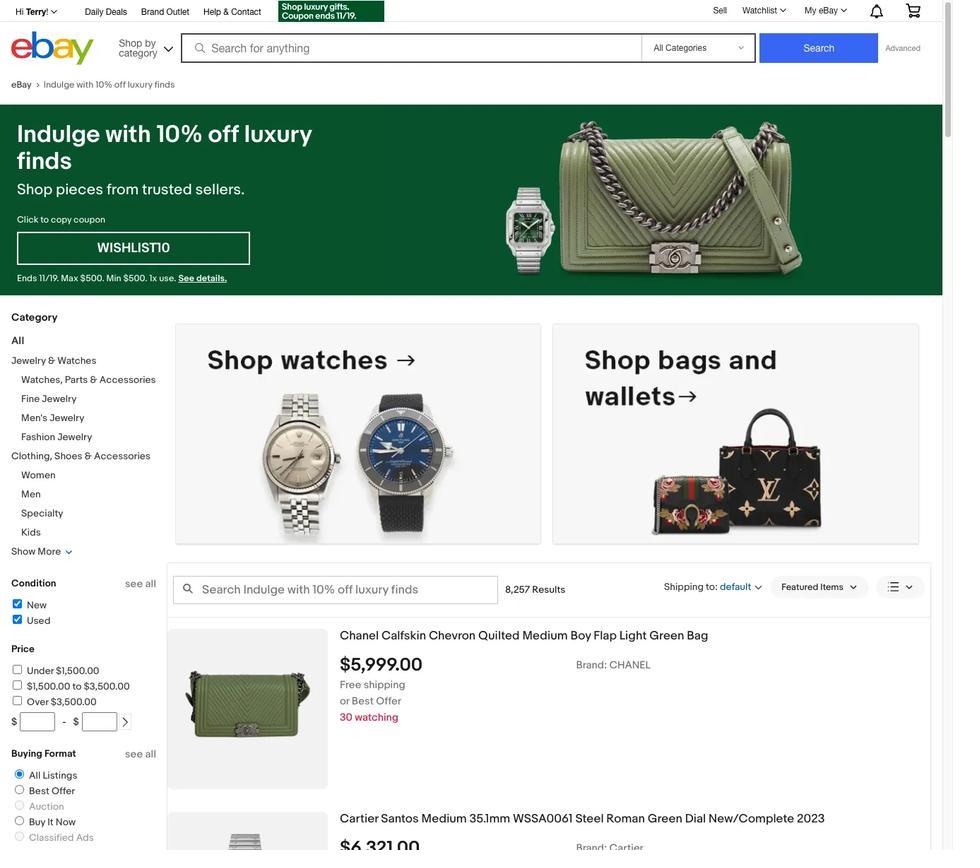 Task type: locate. For each thing, give the bounding box(es) containing it.
off for indulge with 10% off luxury finds
[[114, 79, 126, 90]]

1 see from the top
[[125, 578, 143, 591]]

1 vertical spatial see
[[125, 748, 143, 761]]

0 vertical spatial see all
[[125, 578, 156, 591]]

accessories right shoes
[[94, 450, 151, 462]]

off inside indulge with 10% off luxury finds shop pieces from trusted sellers.
[[208, 120, 239, 150]]

listings
[[43, 770, 77, 782]]

to left default
[[706, 581, 715, 593]]

over
[[27, 696, 48, 708]]

1 horizontal spatial 10%
[[157, 120, 203, 150]]

shop inside shop by category
[[119, 37, 142, 48]]

watches,
[[21, 374, 63, 386]]

specialty link
[[21, 508, 63, 520]]

submit price range image
[[120, 718, 130, 728]]

1 vertical spatial $1,500.00
[[27, 681, 70, 693]]

chanel
[[340, 629, 379, 643]]

green
[[650, 629, 685, 643], [648, 812, 683, 826]]

0 horizontal spatial $
[[11, 716, 17, 728]]

accessories
[[100, 374, 156, 386], [94, 450, 151, 462]]

1 none text field from the left
[[176, 325, 541, 544]]

1 vertical spatial shop
[[17, 181, 53, 199]]

with inside indulge with 10% off luxury finds shop pieces from trusted sellers.
[[106, 120, 151, 150]]

None submit
[[760, 33, 879, 63]]

shipping
[[364, 678, 406, 692]]

your shopping cart image
[[906, 4, 922, 18]]

classified ads link
[[9, 832, 97, 844]]

off up sellers.
[[208, 120, 239, 150]]

all for all listings
[[29, 770, 41, 782]]

Best Offer radio
[[15, 785, 24, 795]]

1 horizontal spatial none text field
[[554, 325, 919, 544]]

1 all from the top
[[145, 578, 156, 591]]

0 vertical spatial to
[[40, 214, 49, 226]]

2 see all from the top
[[125, 748, 156, 761]]

2 all from the top
[[145, 748, 156, 761]]

0 horizontal spatial 10%
[[96, 79, 112, 90]]

finds up pieces
[[17, 147, 72, 177]]

1 horizontal spatial ebay
[[819, 6, 839, 16]]

offer
[[376, 695, 402, 708], [52, 785, 75, 798]]

1 vertical spatial see all
[[125, 748, 156, 761]]

0 vertical spatial indulge
[[44, 79, 75, 90]]

buy it now link
[[9, 817, 79, 829]]

2 horizontal spatial to
[[706, 581, 715, 593]]

shop
[[119, 37, 142, 48], [17, 181, 53, 199]]

medium left boy
[[523, 629, 568, 643]]

1 horizontal spatial to
[[73, 681, 82, 693]]

8,257 results
[[506, 584, 566, 596]]

1 $ from the left
[[11, 716, 17, 728]]

light
[[620, 629, 647, 643]]

to for :
[[706, 581, 715, 593]]

ebay
[[819, 6, 839, 16], [11, 79, 32, 90]]

best inside the brand: chanel free shipping or best offer 30 watching
[[352, 695, 374, 708]]

Buy It Now radio
[[15, 817, 24, 826]]

finds
[[155, 79, 175, 90], [17, 147, 72, 177]]

all listings
[[29, 770, 77, 782]]

sellers.
[[196, 181, 245, 199]]

0 vertical spatial offer
[[376, 695, 402, 708]]

2 see from the top
[[125, 748, 143, 761]]

$1,500.00 to $3,500.00 checkbox
[[13, 681, 22, 690]]

ends 11/19. max $500. min $500. 1x use. see details.
[[17, 273, 227, 284]]

0 vertical spatial 10%
[[96, 79, 112, 90]]

0 horizontal spatial none text field
[[176, 325, 541, 544]]

shipping
[[665, 581, 704, 593]]

over $3,500.00 link
[[11, 696, 97, 708]]

santos
[[381, 812, 419, 826]]

free
[[340, 678, 362, 692]]

with
[[77, 79, 94, 90], [106, 120, 151, 150]]

11/19.
[[39, 273, 59, 284]]

1 horizontal spatial with
[[106, 120, 151, 150]]

classified
[[29, 832, 74, 844]]

0 vertical spatial finds
[[155, 79, 175, 90]]

ebay inside my ebay link
[[819, 6, 839, 16]]

0 vertical spatial see
[[125, 578, 143, 591]]

help & contact link
[[204, 5, 261, 21]]

indulge
[[44, 79, 75, 90], [17, 120, 100, 150]]

shop left by
[[119, 37, 142, 48]]

best up auction link
[[29, 785, 49, 798]]

$3,500.00 up "maximum value" text box
[[84, 681, 130, 693]]

1 vertical spatial green
[[648, 812, 683, 826]]

buy
[[29, 817, 45, 829]]

30
[[340, 711, 353, 724]]

daily deals link
[[85, 5, 127, 21]]

watches, parts & accessories link
[[21, 374, 156, 386]]

1 vertical spatial $3,500.00
[[51, 696, 97, 708]]

$500. left min
[[80, 273, 104, 284]]

& inside the account navigation
[[224, 7, 229, 17]]

show more button
[[11, 546, 73, 558]]

0 vertical spatial luxury
[[128, 79, 153, 90]]

1 vertical spatial finds
[[17, 147, 72, 177]]

watchlist link
[[735, 2, 793, 19]]

$5,999.00 main content
[[167, 312, 932, 851]]

category
[[119, 47, 158, 58]]

fashion jewelry link
[[21, 431, 92, 443]]

indulge inside indulge with 10% off luxury finds shop pieces from trusted sellers.
[[17, 120, 100, 150]]

Under $1,500.00 checkbox
[[13, 665, 22, 674]]

0 horizontal spatial with
[[77, 79, 94, 90]]

luxury inside indulge with 10% off luxury finds shop pieces from trusted sellers.
[[244, 120, 312, 150]]

watches image
[[176, 325, 541, 544]]

Over $3,500.00 checkbox
[[13, 696, 22, 706]]

brand outlet link
[[141, 5, 190, 21]]

$1,500.00 up $1,500.00 to $3,500.00
[[56, 665, 99, 677]]

with right ebay link
[[77, 79, 94, 90]]

0 vertical spatial off
[[114, 79, 126, 90]]

brand outlet
[[141, 7, 190, 17]]

1 vertical spatial 10%
[[157, 120, 203, 150]]

0 vertical spatial see all button
[[125, 578, 156, 591]]

& up "watches,"
[[48, 355, 55, 367]]

1 horizontal spatial luxury
[[244, 120, 312, 150]]

0 horizontal spatial off
[[114, 79, 126, 90]]

1 horizontal spatial shop
[[119, 37, 142, 48]]

accessories right parts at the top of the page
[[100, 374, 156, 386]]

jewelry up "watches,"
[[11, 355, 46, 367]]

$500. left 1x
[[123, 273, 147, 284]]

my
[[805, 6, 817, 16]]

or
[[340, 695, 350, 708]]

1 vertical spatial luxury
[[244, 120, 312, 150]]

all down category
[[11, 334, 24, 348]]

1 horizontal spatial finds
[[155, 79, 175, 90]]

2023
[[797, 812, 825, 826]]

& right shoes
[[85, 450, 92, 462]]

1 horizontal spatial all
[[29, 770, 41, 782]]

1 see all from the top
[[125, 578, 156, 591]]

1 horizontal spatial medium
[[523, 629, 568, 643]]

0 horizontal spatial best
[[29, 785, 49, 798]]

best right or at the left of the page
[[352, 695, 374, 708]]

0 horizontal spatial to
[[40, 214, 49, 226]]

0 vertical spatial shop
[[119, 37, 142, 48]]

to left copy
[[40, 214, 49, 226]]

1 horizontal spatial best
[[352, 695, 374, 708]]

& right 'help'
[[224, 7, 229, 17]]

1 vertical spatial off
[[208, 120, 239, 150]]

offer down listings
[[52, 785, 75, 798]]

2 $ from the left
[[73, 716, 79, 728]]

1 vertical spatial accessories
[[94, 450, 151, 462]]

shop by category banner
[[8, 0, 932, 69]]

my ebay link
[[798, 2, 854, 19]]

1 vertical spatial all
[[29, 770, 41, 782]]

featured
[[782, 582, 819, 593]]

bag
[[687, 629, 709, 643]]

1 vertical spatial see all button
[[125, 748, 156, 761]]

1 horizontal spatial $
[[73, 716, 79, 728]]

trusted
[[142, 181, 192, 199]]

see all button for buying format
[[125, 748, 156, 761]]

1 see all button from the top
[[125, 578, 156, 591]]

0 horizontal spatial ebay
[[11, 79, 32, 90]]

$3,500.00
[[84, 681, 130, 693], [51, 696, 97, 708]]

$1,500.00 up over $3,500.00 link
[[27, 681, 70, 693]]

-
[[62, 716, 66, 728]]

jewelry up men's jewelry link
[[42, 393, 77, 405]]

$3,500.00 down $1,500.00 to $3,500.00 link
[[51, 696, 97, 708]]

specialty
[[21, 508, 63, 520]]

best offer
[[29, 785, 75, 798]]

fine jewelry link
[[21, 393, 77, 405]]

0 horizontal spatial finds
[[17, 147, 72, 177]]

calfskin
[[382, 629, 426, 643]]

fashion
[[21, 431, 55, 443]]

all right all listings radio
[[29, 770, 41, 782]]

kids
[[21, 527, 41, 539]]

buying format
[[11, 748, 76, 760]]

help
[[204, 7, 221, 17]]

copy
[[51, 214, 72, 226]]

1 vertical spatial medium
[[422, 812, 467, 826]]

finds for indulge with 10% off luxury finds shop pieces from trusted sellers.
[[17, 147, 72, 177]]

off down the category
[[114, 79, 126, 90]]

$ for minimum value text box
[[11, 716, 17, 728]]

shop up click
[[17, 181, 53, 199]]

medium right santos
[[422, 812, 467, 826]]

None text field
[[176, 325, 541, 544], [554, 325, 919, 544]]

finds inside indulge with 10% off luxury finds shop pieces from trusted sellers.
[[17, 147, 72, 177]]

cartier santos medium 35.1mm wssa0061 steel roman green dial new/complete 2023
[[340, 812, 825, 826]]

Used checkbox
[[13, 615, 22, 624]]

to down under $1,500.00
[[73, 681, 82, 693]]

green left bag
[[650, 629, 685, 643]]

0 vertical spatial ebay
[[819, 6, 839, 16]]

0 vertical spatial with
[[77, 79, 94, 90]]

1 vertical spatial to
[[706, 581, 715, 593]]

All Listings radio
[[15, 770, 24, 779]]

0 vertical spatial all
[[145, 578, 156, 591]]

shipping to : default
[[665, 581, 752, 593]]

hi terry !
[[16, 6, 48, 17]]

by
[[145, 37, 156, 48]]

green left dial
[[648, 812, 683, 826]]

results
[[533, 584, 566, 596]]

none text field watches
[[176, 325, 541, 544]]

see for condition
[[125, 578, 143, 591]]

2 none text field from the left
[[554, 325, 919, 544]]

1 vertical spatial with
[[106, 120, 151, 150]]

2 vertical spatial to
[[73, 681, 82, 693]]

Enter your search keyword text field
[[173, 576, 498, 604]]

min
[[106, 273, 121, 284]]

cartier
[[340, 812, 379, 826]]

off
[[114, 79, 126, 90], [208, 120, 239, 150]]

0 vertical spatial all
[[11, 334, 24, 348]]

& right parts at the top of the page
[[90, 374, 97, 386]]

1 horizontal spatial off
[[208, 120, 239, 150]]

1 vertical spatial indulge
[[17, 120, 100, 150]]

0 vertical spatial best
[[352, 695, 374, 708]]

$ down over $3,500.00 checkbox
[[11, 716, 17, 728]]

2 see all button from the top
[[125, 748, 156, 761]]

1 horizontal spatial offer
[[376, 695, 402, 708]]

0 horizontal spatial offer
[[52, 785, 75, 798]]

coupon
[[74, 214, 105, 226]]

$ right -
[[73, 716, 79, 728]]

10% inside indulge with 10% off luxury finds shop pieces from trusted sellers.
[[157, 120, 203, 150]]

luxury
[[128, 79, 153, 90], [244, 120, 312, 150]]

auction
[[29, 801, 64, 813]]

new
[[27, 600, 47, 612]]

to inside shipping to : default
[[706, 581, 715, 593]]

finds down the category
[[155, 79, 175, 90]]

2 $500. from the left
[[123, 273, 147, 284]]

0 horizontal spatial shop
[[17, 181, 53, 199]]

click to copy coupon
[[17, 214, 105, 226]]

daily
[[85, 7, 104, 17]]

chanel calfskin chevron quilted medium boy flap light green bag link
[[340, 629, 931, 644]]

all for condition
[[145, 578, 156, 591]]

1 vertical spatial offer
[[52, 785, 75, 798]]

0 horizontal spatial all
[[11, 334, 24, 348]]

0 horizontal spatial $500.
[[80, 273, 104, 284]]

brand
[[141, 7, 164, 17]]

&
[[224, 7, 229, 17], [48, 355, 55, 367], [90, 374, 97, 386], [85, 450, 92, 462]]

1 horizontal spatial $500.
[[123, 273, 147, 284]]

$1,500.00 to $3,500.00 link
[[11, 681, 130, 693]]

all
[[11, 334, 24, 348], [29, 770, 41, 782]]

offer down shipping
[[376, 695, 402, 708]]

with down "indulge with 10% off luxury finds"
[[106, 120, 151, 150]]

ads
[[76, 832, 94, 844]]

1 vertical spatial all
[[145, 748, 156, 761]]

women
[[21, 469, 56, 481]]

roman
[[607, 812, 645, 826]]

1 vertical spatial best
[[29, 785, 49, 798]]

clothing, shoes & accessories link
[[11, 450, 151, 462]]

0 horizontal spatial luxury
[[128, 79, 153, 90]]

handbags image
[[554, 325, 919, 544]]



Task type: describe. For each thing, give the bounding box(es) containing it.
chanel
[[610, 659, 651, 672]]

shop by category
[[119, 37, 158, 58]]

jewelry & watches link
[[11, 355, 97, 367]]

cartier santos medium 35.1mm wssa0061 steel roman green dial new/complete 2023 image
[[168, 832, 328, 851]]

view: list view image
[[888, 580, 914, 595]]

sell
[[714, 5, 727, 15]]

my ebay
[[805, 6, 839, 16]]

used link
[[11, 615, 50, 627]]

sell link
[[707, 5, 734, 15]]

under
[[27, 665, 54, 677]]

best offer link
[[9, 785, 78, 798]]

offer inside the brand: chanel free shipping or best offer 30 watching
[[376, 695, 402, 708]]

indulge for indulge with 10% off luxury finds
[[44, 79, 75, 90]]

1 vertical spatial ebay
[[11, 79, 32, 90]]

use.
[[159, 273, 176, 284]]

10% for indulge with 10% off luxury finds
[[96, 79, 112, 90]]

show more
[[11, 546, 61, 558]]

!
[[46, 7, 48, 17]]

parts
[[65, 374, 88, 386]]

none text field handbags
[[554, 325, 919, 544]]

from
[[107, 181, 139, 199]]

get the coupon image
[[278, 1, 385, 22]]

men's
[[21, 412, 47, 424]]

indulge with 10% off luxury finds
[[44, 79, 175, 90]]

chanel calfskin chevron quilted medium boy flap light green bag
[[340, 629, 709, 643]]

new/complete
[[709, 812, 795, 826]]

0 vertical spatial medium
[[523, 629, 568, 643]]

women link
[[21, 469, 56, 481]]

Minimum Value text field
[[20, 713, 55, 732]]

advanced link
[[879, 34, 928, 62]]

over $3,500.00
[[27, 696, 97, 708]]

men
[[21, 489, 41, 501]]

luxury for indulge with 10% off luxury finds shop pieces from trusted sellers.
[[244, 120, 312, 150]]

terry
[[26, 6, 46, 17]]

now
[[56, 817, 76, 829]]

shop inside indulge with 10% off luxury finds shop pieces from trusted sellers.
[[17, 181, 53, 199]]

10% for indulge with 10% off luxury finds shop pieces from trusted sellers.
[[157, 120, 203, 150]]

featured items button
[[771, 576, 870, 599]]

auction link
[[9, 801, 67, 813]]

wishlist10
[[97, 240, 170, 257]]

luxury for indulge with 10% off luxury finds
[[128, 79, 153, 90]]

see
[[178, 273, 195, 284]]

finds for indulge with 10% off luxury finds
[[155, 79, 175, 90]]

all for buying format
[[145, 748, 156, 761]]

featured items
[[782, 582, 844, 593]]

click
[[17, 214, 38, 226]]

0 vertical spatial $3,500.00
[[84, 681, 130, 693]]

$1,500.00 to $3,500.00
[[27, 681, 130, 693]]

buy it now
[[29, 817, 76, 829]]

see all for buying format
[[125, 748, 156, 761]]

boy
[[571, 629, 591, 643]]

show
[[11, 546, 35, 558]]

all listings link
[[9, 770, 80, 782]]

with for indulge with 10% off luxury finds
[[77, 79, 94, 90]]

daily deals
[[85, 7, 127, 17]]

flap
[[594, 629, 617, 643]]

used
[[27, 615, 50, 627]]

indulge with 10% off luxury finds shop pieces from trusted sellers.
[[17, 120, 312, 199]]

0 vertical spatial accessories
[[100, 374, 156, 386]]

pieces
[[56, 181, 103, 199]]

with for indulge with 10% off luxury finds shop pieces from trusted sellers.
[[106, 120, 151, 150]]

Classified Ads radio
[[15, 832, 24, 841]]

more
[[38, 546, 61, 558]]

Maximum Value text field
[[82, 713, 117, 732]]

New checkbox
[[13, 600, 22, 609]]

see for buying format
[[125, 748, 143, 761]]

outlet
[[167, 7, 190, 17]]

watches
[[57, 355, 97, 367]]

account navigation
[[8, 0, 932, 24]]

condition
[[11, 578, 56, 590]]

$5,999.00
[[340, 654, 423, 676]]

none submit inside 'shop by category' banner
[[760, 33, 879, 63]]

fine
[[21, 393, 40, 405]]

new link
[[11, 600, 47, 612]]

shop by category button
[[113, 31, 176, 62]]

wssa0061
[[513, 812, 573, 826]]

buying
[[11, 748, 42, 760]]

steel
[[576, 812, 604, 826]]

indulge for indulge with 10% off luxury finds shop pieces from trusted sellers.
[[17, 120, 100, 150]]

quilted
[[479, 629, 520, 643]]

to for copy
[[40, 214, 49, 226]]

see all button for condition
[[125, 578, 156, 591]]

all for all
[[11, 334, 24, 348]]

shoes
[[55, 450, 82, 462]]

see all for condition
[[125, 578, 156, 591]]

help & contact
[[204, 7, 261, 17]]

ebay link
[[11, 79, 44, 90]]

0 horizontal spatial medium
[[422, 812, 467, 826]]

men link
[[21, 489, 41, 501]]

Search for anything text field
[[183, 35, 639, 62]]

max
[[61, 273, 78, 284]]

it
[[48, 817, 54, 829]]

0 vertical spatial green
[[650, 629, 685, 643]]

cartier santos medium 35.1mm wssa0061 steel roman green dial new/complete 2023 link
[[340, 812, 931, 827]]

clothing,
[[11, 450, 52, 462]]

off for indulge with 10% off luxury finds shop pieces from trusted sellers.
[[208, 120, 239, 150]]

0 vertical spatial $1,500.00
[[56, 665, 99, 677]]

brand:
[[577, 659, 608, 672]]

chevron
[[429, 629, 476, 643]]

wishlist10 button
[[17, 232, 250, 265]]

1x
[[149, 273, 157, 284]]

jewelry up clothing, shoes & accessories link
[[57, 431, 92, 443]]

Auction radio
[[15, 801, 24, 810]]

$ for "maximum value" text box
[[73, 716, 79, 728]]

35.1mm
[[470, 812, 511, 826]]

jewelry up fashion jewelry link
[[50, 412, 84, 424]]

dial
[[686, 812, 706, 826]]

kids link
[[21, 527, 41, 539]]

1 $500. from the left
[[80, 273, 104, 284]]

hi
[[16, 7, 24, 17]]

to for $3,500.00
[[73, 681, 82, 693]]

under $1,500.00
[[27, 665, 99, 677]]

details.
[[197, 273, 227, 284]]

default
[[720, 581, 752, 593]]

watching
[[355, 711, 399, 724]]

chanel calfskin chevron quilted medium boy flap light green bag image
[[168, 629, 328, 790]]



Task type: vqa. For each thing, say whether or not it's contained in the screenshot.
Similar sponsored items
no



